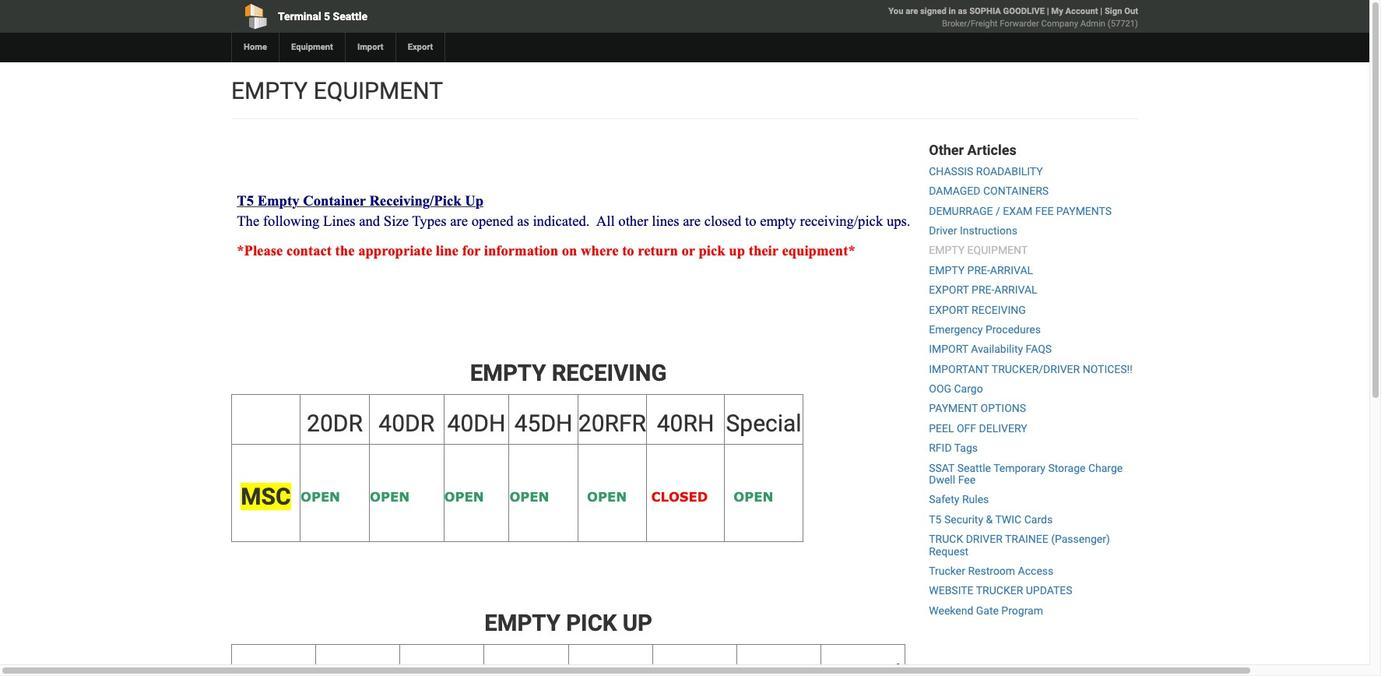 Task type: locate. For each thing, give the bounding box(es) containing it.
receiving/pick
[[369, 192, 462, 209]]

t5 down safety
[[929, 513, 942, 526]]

payment
[[929, 402, 978, 415]]

up
[[729, 242, 745, 259]]

security
[[945, 513, 984, 526]]

closed
[[652, 489, 708, 504]]

0 vertical spatial pre-
[[968, 264, 991, 276]]

0 horizontal spatial as
[[517, 213, 529, 229]]

empty for empty receiving
[[470, 360, 546, 386]]

contact
[[287, 242, 332, 259]]

import availability faqs link
[[929, 343, 1052, 355]]

0 horizontal spatial are
[[450, 213, 468, 229]]

damaged containers link
[[929, 185, 1049, 197]]

open left closed
[[587, 489, 627, 504]]

1 vertical spatial equipment
[[968, 244, 1028, 257]]

t5 up the
[[237, 192, 254, 209]]

1 vertical spatial arrival
[[995, 284, 1038, 296]]

program
[[1002, 604, 1044, 617]]

1 horizontal spatial receiving
[[972, 303, 1026, 316]]

as up information
[[517, 213, 529, 229]]

pre- down empty pre-arrival link
[[972, 284, 995, 296]]

notices!!
[[1083, 363, 1133, 375]]

0 vertical spatial receiving
[[972, 303, 1026, 316]]

you
[[889, 6, 904, 16]]

sign
[[1105, 6, 1123, 16]]

options
[[981, 402, 1027, 415]]

are down up
[[450, 213, 468, 229]]

off
[[957, 422, 977, 435]]

import
[[357, 42, 384, 52]]

request
[[929, 545, 969, 557]]

open right closed
[[734, 489, 774, 504]]

1 horizontal spatial |
[[1101, 6, 1103, 16]]

equipment inside other articles chassis roadability damaged containers demurrage / exam fee payments driver instructions empty equipment empty pre-arrival export pre-arrival export receiving emergency procedures import availability faqs important trucker/driver notices!! oog cargo payment options peel off delivery rfid tags ssat seattle temporary storage charge dwell fee safety rules t5 security & twic cards truck driver trainee (passenger) request trucker restroom access website trucker updates weekend gate program
[[968, 244, 1028, 257]]

website
[[929, 584, 974, 597]]

procedures
[[986, 323, 1041, 336]]

twic
[[996, 513, 1022, 526]]

45dh 20rfr
[[515, 409, 646, 437]]

broker/freight
[[942, 19, 998, 29]]

arrival up export pre-arrival link
[[991, 264, 1034, 276]]

return
[[638, 242, 678, 259]]

are inside you are signed in as sophia goodlive | my account | sign out broker/freight forwarder company admin (57721)
[[906, 6, 919, 16]]

1 horizontal spatial equipment
[[968, 244, 1028, 257]]

0 horizontal spatial t5
[[237, 192, 254, 209]]

0 vertical spatial export
[[929, 284, 969, 296]]

container
[[303, 192, 366, 209]]

open right msc
[[301, 489, 340, 504]]

arrival up procedures
[[995, 284, 1038, 296]]

trucker
[[929, 565, 966, 577]]

1 horizontal spatial are
[[683, 213, 701, 229]]

to left "empty"
[[745, 213, 757, 229]]

other
[[619, 213, 649, 229]]

articles
[[968, 142, 1017, 158]]

pre- up export pre-arrival link
[[968, 264, 991, 276]]

sophia
[[970, 6, 1002, 16]]

1 vertical spatial seattle
[[958, 462, 992, 474]]

where
[[581, 242, 619, 259]]

access
[[1018, 565, 1054, 577]]

t5 inside other articles chassis roadability damaged containers demurrage / exam fee payments driver instructions empty equipment empty pre-arrival export pre-arrival export receiving emergency procedures import availability faqs important trucker/driver notices!! oog cargo payment options peel off delivery rfid tags ssat seattle temporary storage charge dwell fee safety rules t5 security & twic cards truck driver trainee (passenger) request trucker restroom access website trucker updates weekend gate program
[[929, 513, 942, 526]]

you are signed in as sophia goodlive | my account | sign out broker/freight forwarder company admin (57721)
[[889, 6, 1139, 29]]

t5 empty container receiving/pick up
[[237, 192, 484, 209]]

0 vertical spatial t5
[[237, 192, 254, 209]]

0 vertical spatial as
[[959, 6, 968, 16]]

are right you
[[906, 6, 919, 16]]

driver instructions link
[[929, 224, 1018, 237]]

the
[[335, 242, 355, 259]]

receiving up emergency procedures link
[[972, 303, 1026, 316]]

appropriate
[[358, 242, 432, 259]]

20rfr
[[579, 409, 646, 437]]

0 vertical spatial seattle
[[333, 10, 368, 23]]

as
[[959, 6, 968, 16], [517, 213, 529, 229]]

40dr
[[379, 409, 435, 437]]

demurrage
[[929, 205, 993, 217]]

0 horizontal spatial to
[[622, 242, 635, 259]]

seattle right 5
[[333, 10, 368, 23]]

or
[[682, 242, 696, 259]]

seattle down tags
[[958, 462, 992, 474]]

1 | from the left
[[1047, 6, 1050, 16]]

export
[[929, 284, 969, 296], [929, 303, 969, 316]]

1 vertical spatial t5
[[929, 513, 942, 526]]

t5 security & twic cards link
[[929, 513, 1053, 526]]

msc
[[241, 483, 291, 510]]

1 vertical spatial export
[[929, 303, 969, 316]]

trainee
[[1006, 533, 1049, 545]]

storage
[[1049, 462, 1086, 474]]

home
[[244, 42, 267, 52]]

trucker restroom access link
[[929, 565, 1054, 577]]

home link
[[231, 33, 279, 62]]

empty
[[231, 77, 308, 104], [929, 244, 965, 257], [929, 264, 965, 276], [470, 360, 546, 386], [485, 610, 561, 637]]

important trucker/driver notices!! link
[[929, 363, 1133, 375]]

open down '40dr' in the bottom left of the page
[[370, 489, 410, 504]]

to right where
[[622, 242, 635, 259]]

1 horizontal spatial t5
[[929, 513, 942, 526]]

receiving up the 20rfr
[[552, 360, 667, 386]]

export up export receiving link
[[929, 284, 969, 296]]

dwell
[[929, 474, 956, 486]]

1 export from the top
[[929, 284, 969, 296]]

1 vertical spatial pre-
[[972, 284, 995, 296]]

export up emergency
[[929, 303, 969, 316]]

cards
[[1025, 513, 1053, 526]]

1 horizontal spatial as
[[959, 6, 968, 16]]

faqs
[[1026, 343, 1052, 355]]

5
[[324, 10, 330, 23]]

open down 45dh
[[510, 489, 549, 504]]

equipment down the import link
[[314, 77, 443, 104]]

weekend
[[929, 604, 974, 617]]

oog cargo link
[[929, 383, 984, 395]]

as right in
[[959, 6, 968, 16]]

open down 40dh
[[444, 489, 484, 504]]

rfid
[[929, 442, 952, 454]]

import link
[[345, 33, 395, 62]]

their
[[749, 242, 779, 259]]

1 horizontal spatial to
[[745, 213, 757, 229]]

are right lines
[[683, 213, 701, 229]]

0 horizontal spatial equipment
[[314, 77, 443, 104]]

account
[[1066, 6, 1099, 16]]

equipment down instructions
[[968, 244, 1028, 257]]

important
[[929, 363, 990, 375]]

1 vertical spatial as
[[517, 213, 529, 229]]

the
[[237, 213, 260, 229]]

payments
[[1057, 205, 1112, 217]]

seattle
[[333, 10, 368, 23], [958, 462, 992, 474]]

1 vertical spatial to
[[622, 242, 635, 259]]

40dh
[[448, 409, 506, 437]]

open
[[301, 489, 340, 504], [370, 489, 410, 504], [444, 489, 484, 504], [510, 489, 549, 504], [587, 489, 627, 504], [734, 489, 774, 504]]

special
[[726, 409, 802, 437]]

2 horizontal spatial are
[[906, 6, 919, 16]]

0 horizontal spatial seattle
[[333, 10, 368, 23]]

1 open from the left
[[301, 489, 340, 504]]

0 horizontal spatial |
[[1047, 6, 1050, 16]]

| left my
[[1047, 6, 1050, 16]]

peel
[[929, 422, 955, 435]]

| left 'sign'
[[1101, 6, 1103, 16]]

0 horizontal spatial receiving
[[552, 360, 667, 386]]

1 horizontal spatial seattle
[[958, 462, 992, 474]]

oog
[[929, 383, 952, 395]]

equipment link
[[279, 33, 345, 62]]



Task type: describe. For each thing, give the bounding box(es) containing it.
my account link
[[1052, 6, 1099, 16]]

following
[[263, 213, 320, 229]]

exam
[[1003, 205, 1033, 217]]

trucker
[[977, 584, 1024, 597]]

other
[[929, 142, 964, 158]]

(passenger)
[[1052, 533, 1111, 545]]

fee
[[959, 474, 976, 486]]

on
[[562, 242, 578, 259]]

line
[[436, 242, 459, 259]]

peel off delivery link
[[929, 422, 1028, 435]]

empty receiving
[[470, 360, 667, 386]]

2 open from the left
[[370, 489, 410, 504]]

up
[[623, 610, 653, 637]]

cargo
[[955, 383, 984, 395]]

safety rules link
[[929, 493, 989, 506]]

charge
[[1089, 462, 1123, 474]]

2 | from the left
[[1101, 6, 1103, 16]]

chassis roadability link
[[929, 165, 1044, 177]]

4 open from the left
[[510, 489, 549, 504]]

import
[[929, 343, 969, 355]]

ssat seattle temporary storage charge dwell fee link
[[929, 462, 1123, 486]]

driver
[[929, 224, 958, 237]]

weekend gate program link
[[929, 604, 1044, 617]]

seattle inside other articles chassis roadability damaged containers demurrage / exam fee payments driver instructions empty equipment empty pre-arrival export pre-arrival export receiving emergency procedures import availability faqs important trucker/driver notices!! oog cargo payment options peel off delivery rfid tags ssat seattle temporary storage charge dwell fee safety rules t5 security & twic cards truck driver trainee (passenger) request trucker restroom access website trucker updates weekend gate program
[[958, 462, 992, 474]]

lines
[[323, 213, 356, 229]]

45dh
[[515, 409, 573, 437]]

restroom
[[969, 565, 1016, 577]]

receiving inside other articles chassis roadability damaged containers demurrage / exam fee payments driver instructions empty equipment empty pre-arrival export pre-arrival export receiving emergency procedures import availability faqs important trucker/driver notices!! oog cargo payment options peel off delivery rfid tags ssat seattle temporary storage charge dwell fee safety rules t5 security & twic cards truck driver trainee (passenger) request trucker restroom access website trucker updates weekend gate program
[[972, 303, 1026, 316]]

receiving/pick
[[800, 213, 883, 229]]

website trucker updates link
[[929, 584, 1073, 597]]

empty for empty pick up
[[485, 610, 561, 637]]

other articles chassis roadability damaged containers demurrage / exam fee payments driver instructions empty equipment empty pre-arrival export pre-arrival export receiving emergency procedures import availability faqs important trucker/driver notices!! oog cargo payment options peel off delivery rfid tags ssat seattle temporary storage charge dwell fee safety rules t5 security & twic cards truck driver trainee (passenger) request trucker restroom access website trucker updates weekend gate program
[[929, 142, 1133, 617]]

*please
[[237, 242, 283, 259]]

damaged
[[929, 185, 981, 197]]

fee
[[1036, 205, 1054, 217]]

empty pick up
[[485, 610, 653, 637]]

admin
[[1081, 19, 1106, 29]]

information
[[484, 242, 559, 259]]

2 export from the top
[[929, 303, 969, 316]]

empty pre-arrival link
[[929, 264, 1034, 276]]

ups.
[[887, 213, 911, 229]]

truck
[[929, 533, 964, 545]]

6 open from the left
[[734, 489, 774, 504]]

signed
[[921, 6, 947, 16]]

closed
[[705, 213, 742, 229]]

empty equipment
[[231, 77, 443, 104]]

lines
[[652, 213, 680, 229]]

20dr
[[307, 409, 363, 437]]

chassis
[[929, 165, 974, 177]]

the following lines and size types are opened as indicated.  all other lines are closed to empty receiving/pick ups.
[[237, 213, 911, 229]]

ssat
[[929, 462, 955, 474]]

0 vertical spatial to
[[745, 213, 757, 229]]

export receiving link
[[929, 303, 1026, 316]]

5 open from the left
[[587, 489, 627, 504]]

company
[[1042, 19, 1079, 29]]

empty
[[258, 192, 300, 209]]

emergency procedures link
[[929, 323, 1041, 336]]

1 vertical spatial receiving
[[552, 360, 667, 386]]

&
[[986, 513, 993, 526]]

0 vertical spatial equipment
[[314, 77, 443, 104]]

pick
[[699, 242, 726, 259]]

3 open from the left
[[444, 489, 484, 504]]

all
[[597, 213, 615, 229]]

my
[[1052, 6, 1064, 16]]

in
[[949, 6, 956, 16]]

as inside you are signed in as sophia goodlive | my account | sign out broker/freight forwarder company admin (57721)
[[959, 6, 968, 16]]

empty for empty equipment
[[231, 77, 308, 104]]

delivery
[[980, 422, 1028, 435]]

equipment*
[[782, 242, 856, 259]]

instructions
[[960, 224, 1018, 237]]

temporary
[[994, 462, 1046, 474]]

truck driver trainee (passenger) request link
[[929, 533, 1111, 557]]

updates
[[1026, 584, 1073, 597]]

0 vertical spatial arrival
[[991, 264, 1034, 276]]

trucker/driver
[[992, 363, 1081, 375]]

(57721)
[[1108, 19, 1139, 29]]

payment options link
[[929, 402, 1027, 415]]

40rh
[[657, 409, 715, 437]]

pick
[[566, 610, 617, 637]]

and
[[359, 213, 380, 229]]

roadability
[[977, 165, 1044, 177]]

containers
[[984, 185, 1049, 197]]

equipment
[[291, 42, 333, 52]]

terminal 5 seattle
[[278, 10, 368, 23]]

gate
[[977, 604, 999, 617]]

size
[[384, 213, 409, 229]]

out
[[1125, 6, 1139, 16]]

sign out link
[[1105, 6, 1139, 16]]

export link
[[395, 33, 445, 62]]

for
[[462, 242, 481, 259]]



Task type: vqa. For each thing, say whether or not it's contained in the screenshot.
'2023' on the left
no



